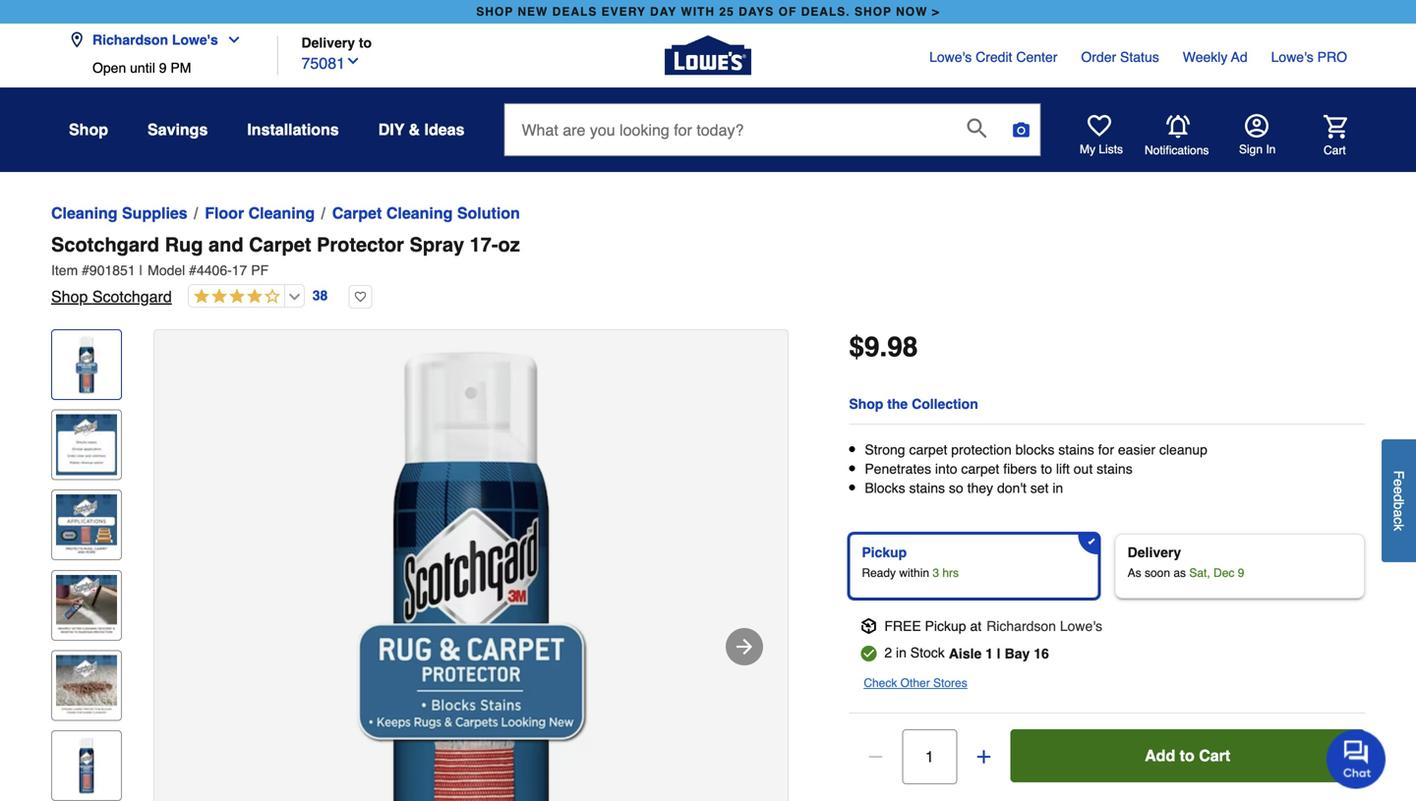 Task type: locate. For each thing, give the bounding box(es) containing it.
2 horizontal spatial stains
[[1097, 461, 1133, 477]]

delivery up 75081
[[302, 35, 355, 51]]

| right 1
[[997, 646, 1001, 662]]

lowe's credit center link
[[930, 47, 1058, 67]]

sign
[[1240, 143, 1263, 156]]

9 left pm
[[159, 60, 167, 76]]

scotchgard inside scotchgard rug and carpet protector spray 17-oz item # 901851 | model # 4406-17 pf
[[51, 234, 159, 256]]

protection
[[952, 442, 1012, 458]]

cart down the "lowe's home improvement cart" image
[[1324, 143, 1347, 157]]

shop for shop scotchgard
[[51, 288, 88, 306]]

e up d
[[1392, 479, 1407, 487]]

blocks
[[865, 481, 906, 497]]

stains down for
[[1097, 461, 1133, 477]]

shop new deals every day with 25 days of deals. shop now >
[[476, 5, 940, 19]]

1 vertical spatial to
[[1041, 461, 1053, 477]]

shop left "now"
[[855, 5, 892, 19]]

so
[[949, 481, 964, 497]]

deals.
[[801, 5, 851, 19]]

0 horizontal spatial carpet
[[249, 234, 311, 256]]

weekly ad
[[1183, 49, 1248, 65]]

2 vertical spatial shop
[[849, 396, 884, 412]]

carpet inside scotchgard rug and carpet protector spray 17-oz item # 901851 | model # 4406-17 pf
[[249, 234, 311, 256]]

2 e from the top
[[1392, 487, 1407, 494]]

lowe's pro
[[1272, 49, 1348, 65]]

1 horizontal spatial #
[[189, 263, 197, 278]]

sign in button
[[1240, 114, 1276, 157]]

shop scotchgard
[[51, 288, 172, 306]]

2 vertical spatial 9
[[1238, 566, 1245, 580]]

lowe's home improvement cart image
[[1324, 115, 1348, 138]]

1 vertical spatial delivery
[[1128, 545, 1182, 561]]

1 vertical spatial in
[[896, 645, 907, 661]]

# right item
[[82, 263, 89, 278]]

0 horizontal spatial shop
[[476, 5, 514, 19]]

richardson up the 'bay'
[[987, 619, 1057, 634]]

e up b
[[1392, 487, 1407, 494]]

3
[[933, 566, 940, 580]]

2 # from the left
[[189, 263, 197, 278]]

cleaning up scotchgard rug and carpet protector spray 17-oz item # 901851 | model # 4406-17 pf
[[249, 204, 315, 222]]

scotchgard  #4406-17 pf - thumbnail5 image
[[56, 656, 117, 717]]

option group containing pickup
[[841, 526, 1373, 607]]

1 horizontal spatial cart
[[1324, 143, 1347, 157]]

0 horizontal spatial richardson
[[92, 32, 168, 48]]

to
[[359, 35, 372, 51], [1041, 461, 1053, 477], [1180, 747, 1195, 765]]

1 horizontal spatial to
[[1041, 461, 1053, 477]]

now
[[896, 5, 928, 19]]

f e e d b a c k
[[1392, 471, 1407, 531]]

1 vertical spatial cart
[[1199, 747, 1231, 765]]

delivery inside "delivery as soon as sat, dec 9"
[[1128, 545, 1182, 561]]

1 horizontal spatial shop
[[855, 5, 892, 19]]

don't
[[998, 481, 1027, 497]]

#
[[82, 263, 89, 278], [189, 263, 197, 278]]

stock
[[911, 645, 945, 661]]

credit
[[976, 49, 1013, 65]]

carpet cleaning solution
[[332, 204, 520, 222]]

to for add to cart
[[1180, 747, 1195, 765]]

scotchgard  #4406-17 pf - thumbnail4 image
[[56, 575, 117, 636]]

supplies
[[122, 204, 188, 222]]

notifications
[[1145, 143, 1209, 157]]

weekly ad link
[[1183, 47, 1248, 67]]

in right set at the right
[[1053, 481, 1064, 497]]

# right model at left top
[[189, 263, 197, 278]]

9 left 98
[[865, 332, 880, 363]]

scotchgard down 901851
[[92, 288, 172, 306]]

0 horizontal spatial delivery
[[302, 35, 355, 51]]

sign in
[[1240, 143, 1276, 156]]

98
[[888, 332, 918, 363]]

scotchgard up 901851
[[51, 234, 159, 256]]

1 horizontal spatial in
[[1053, 481, 1064, 497]]

0 vertical spatial 9
[[159, 60, 167, 76]]

richardson up open until 9 pm
[[92, 32, 168, 48]]

to inside button
[[1180, 747, 1195, 765]]

to left the lift on the right bottom of the page
[[1041, 461, 1053, 477]]

1 vertical spatial carpet
[[249, 234, 311, 256]]

to right add
[[1180, 747, 1195, 765]]

pickup left at at bottom
[[925, 619, 967, 634]]

0 horizontal spatial cleaning
[[51, 204, 118, 222]]

installations
[[247, 121, 339, 139]]

0 vertical spatial in
[[1053, 481, 1064, 497]]

installations button
[[247, 112, 339, 148]]

cart right add
[[1199, 747, 1231, 765]]

richardson lowe's
[[92, 32, 218, 48]]

.
[[880, 332, 888, 363]]

0 horizontal spatial |
[[139, 263, 143, 278]]

to up chevron down icon
[[359, 35, 372, 51]]

2 vertical spatial to
[[1180, 747, 1195, 765]]

pickup up "ready" at the right bottom
[[862, 545, 907, 561]]

0 horizontal spatial #
[[82, 263, 89, 278]]

lowe's
[[172, 32, 218, 48], [930, 49, 972, 65], [1272, 49, 1314, 65], [1060, 619, 1103, 634]]

2 horizontal spatial to
[[1180, 747, 1195, 765]]

e
[[1392, 479, 1407, 487], [1392, 487, 1407, 494]]

1 horizontal spatial richardson
[[987, 619, 1057, 634]]

0 vertical spatial delivery
[[302, 35, 355, 51]]

cleanup
[[1160, 442, 1208, 458]]

cleaning supplies link
[[51, 202, 188, 225]]

delivery up soon
[[1128, 545, 1182, 561]]

2 cleaning from the left
[[249, 204, 315, 222]]

blocks
[[1016, 442, 1055, 458]]

cleaning
[[51, 204, 118, 222], [249, 204, 315, 222], [386, 204, 453, 222]]

9 right dec
[[1238, 566, 1245, 580]]

pm
[[171, 60, 191, 76]]

0 vertical spatial carpet
[[909, 442, 948, 458]]

check circle filled image
[[861, 646, 877, 662]]

1 vertical spatial |
[[997, 646, 1001, 662]]

0 vertical spatial carpet
[[332, 204, 382, 222]]

scotchgard  #4406-17 pf - thumbnail image
[[56, 334, 117, 395]]

at
[[970, 619, 982, 634]]

cleaning up spray
[[386, 204, 453, 222]]

1 horizontal spatial pickup
[[925, 619, 967, 634]]

carpet up the they
[[962, 461, 1000, 477]]

3 cleaning from the left
[[386, 204, 453, 222]]

plus image
[[974, 747, 994, 767]]

17-
[[470, 234, 498, 256]]

1 horizontal spatial |
[[997, 646, 1001, 662]]

0 vertical spatial cart
[[1324, 143, 1347, 157]]

in inside strong carpet protection blocks stains for easier cleanup penetrates into carpet fibers to lift out stains blocks stains so they don't set in
[[1053, 481, 1064, 497]]

status
[[1121, 49, 1160, 65]]

shop the collection link
[[849, 393, 979, 416]]

1 horizontal spatial carpet
[[332, 204, 382, 222]]

4.3 stars image
[[189, 288, 280, 306]]

floor cleaning
[[205, 204, 315, 222]]

lowe's pro link
[[1272, 47, 1348, 67]]

scotchgard
[[51, 234, 159, 256], [92, 288, 172, 306]]

bay
[[1005, 646, 1030, 662]]

open until 9 pm
[[92, 60, 191, 76]]

lowe's home improvement account image
[[1246, 114, 1269, 138]]

in
[[1053, 481, 1064, 497], [896, 645, 907, 661]]

scotchgard rug and carpet protector spray 17-oz item # 901851 | model # 4406-17 pf
[[51, 234, 520, 278]]

2 vertical spatial stains
[[909, 481, 945, 497]]

0 vertical spatial |
[[139, 263, 143, 278]]

1 horizontal spatial 9
[[865, 332, 880, 363]]

75081 button
[[302, 50, 361, 75]]

1 horizontal spatial delivery
[[1128, 545, 1182, 561]]

as
[[1128, 566, 1142, 580]]

cart button
[[1297, 115, 1348, 158]]

0 vertical spatial stains
[[1059, 442, 1095, 458]]

0 horizontal spatial to
[[359, 35, 372, 51]]

carpet cleaning solution link
[[332, 202, 520, 225]]

0 horizontal spatial in
[[896, 645, 907, 661]]

every
[[602, 5, 646, 19]]

fibers
[[1004, 461, 1037, 477]]

stores
[[934, 677, 968, 690]]

2 horizontal spatial cleaning
[[386, 204, 453, 222]]

arrow right image
[[733, 636, 757, 659]]

carpet up protector
[[332, 204, 382, 222]]

1 horizontal spatial cleaning
[[249, 204, 315, 222]]

0 vertical spatial pickup
[[862, 545, 907, 561]]

richardson inside richardson lowe's button
[[92, 32, 168, 48]]

and
[[209, 234, 244, 256]]

| left model at left top
[[139, 263, 143, 278]]

shop down item
[[51, 288, 88, 306]]

pickup inside pickup ready within 3 hrs
[[862, 545, 907, 561]]

option group
[[841, 526, 1373, 607]]

add to cart button
[[1011, 730, 1366, 783]]

2 horizontal spatial 9
[[1238, 566, 1245, 580]]

chevron down image
[[345, 53, 361, 69]]

0 vertical spatial scotchgard
[[51, 234, 159, 256]]

cleaning inside "link"
[[386, 204, 453, 222]]

check other stores button
[[864, 674, 968, 693]]

0 vertical spatial to
[[359, 35, 372, 51]]

9
[[159, 60, 167, 76], [865, 332, 880, 363], [1238, 566, 1245, 580]]

0 vertical spatial richardson
[[92, 32, 168, 48]]

cleaning up item
[[51, 204, 118, 222]]

scotchgard  #4406-17 pf - thumbnail3 image
[[56, 495, 117, 556]]

shop down open
[[69, 121, 108, 139]]

carpet up pf
[[249, 234, 311, 256]]

0 horizontal spatial cart
[[1199, 747, 1231, 765]]

9 inside "delivery as soon as sat, dec 9"
[[1238, 566, 1245, 580]]

soon
[[1145, 566, 1171, 580]]

shop left new
[[476, 5, 514, 19]]

0 vertical spatial shop
[[69, 121, 108, 139]]

cleaning supplies
[[51, 204, 188, 222]]

delivery for as
[[1128, 545, 1182, 561]]

k
[[1392, 524, 1407, 531]]

oz
[[498, 234, 520, 256]]

None search field
[[504, 103, 1041, 172]]

shop left the
[[849, 396, 884, 412]]

lift
[[1056, 461, 1070, 477]]

free pickup at richardson lowe's
[[885, 619, 1103, 634]]

in right 2 at the right bottom of the page
[[896, 645, 907, 661]]

f e e d b a c k button
[[1382, 440, 1417, 562]]

stains up out
[[1059, 442, 1095, 458]]

1 vertical spatial carpet
[[962, 461, 1000, 477]]

lowe's home improvement lists image
[[1088, 114, 1112, 138]]

0 horizontal spatial pickup
[[862, 545, 907, 561]]

to for delivery to
[[359, 35, 372, 51]]

1 vertical spatial shop
[[51, 288, 88, 306]]

pickup
[[862, 545, 907, 561], [925, 619, 967, 634]]

Stepper number input field with increment and decrement buttons number field
[[902, 730, 958, 785]]

stains down into
[[909, 481, 945, 497]]

cart inside button
[[1199, 747, 1231, 765]]

carpet up into
[[909, 442, 948, 458]]

order status
[[1082, 49, 1160, 65]]

cart
[[1324, 143, 1347, 157], [1199, 747, 1231, 765]]



Task type: vqa. For each thing, say whether or not it's contained in the screenshot.
The Notifications
yes



Task type: describe. For each thing, give the bounding box(es) containing it.
shop the collection
[[849, 396, 979, 412]]

my lists link
[[1080, 114, 1124, 157]]

minus image
[[866, 747, 886, 767]]

search image
[[968, 118, 987, 138]]

scotchgard  #4406-17 pf - thumbnail6 image
[[56, 736, 117, 797]]

&
[[409, 121, 420, 139]]

1 e from the top
[[1392, 479, 1407, 487]]

$
[[849, 332, 865, 363]]

diy & ideas
[[378, 121, 465, 139]]

aisle
[[949, 646, 982, 662]]

2 shop from the left
[[855, 5, 892, 19]]

heart outline image
[[349, 285, 372, 309]]

pickup ready within 3 hrs
[[862, 545, 959, 580]]

scotchgard  #4406-17 pf - thumbnail2 image
[[56, 415, 117, 476]]

901851
[[89, 263, 135, 278]]

my lists
[[1080, 143, 1124, 156]]

chat invite button image
[[1327, 729, 1387, 790]]

lowe's home improvement logo image
[[665, 12, 752, 99]]

savings
[[148, 121, 208, 139]]

strong
[[865, 442, 906, 458]]

add
[[1145, 747, 1176, 765]]

solution
[[457, 204, 520, 222]]

sat,
[[1190, 566, 1211, 580]]

0 horizontal spatial stains
[[909, 481, 945, 497]]

>
[[932, 5, 940, 19]]

strong carpet protection blocks stains for easier cleanup penetrates into carpet fibers to lift out stains blocks stains so they don't set in
[[865, 442, 1208, 497]]

deals
[[553, 5, 598, 19]]

| inside 2 in stock aisle 1 | bay 16
[[997, 646, 1001, 662]]

the
[[888, 396, 908, 412]]

1 vertical spatial richardson
[[987, 619, 1057, 634]]

lowe's home improvement notification center image
[[1167, 115, 1190, 138]]

shop button
[[69, 112, 108, 148]]

| inside scotchgard rug and carpet protector spray 17-oz item # 901851 | model # 4406-17 pf
[[139, 263, 143, 278]]

0 horizontal spatial 9
[[159, 60, 167, 76]]

1 vertical spatial stains
[[1097, 461, 1133, 477]]

dec
[[1214, 566, 1235, 580]]

lists
[[1099, 143, 1124, 156]]

0 horizontal spatial carpet
[[909, 442, 948, 458]]

scotchgard  #4406-17 pf image
[[154, 331, 788, 802]]

within
[[900, 566, 930, 580]]

with
[[681, 5, 715, 19]]

shop for shop
[[69, 121, 108, 139]]

lowe's inside lowe's credit center link
[[930, 49, 972, 65]]

camera image
[[1012, 120, 1031, 140]]

1 vertical spatial scotchgard
[[92, 288, 172, 306]]

in
[[1267, 143, 1276, 156]]

$ 9 . 98
[[849, 332, 918, 363]]

1 cleaning from the left
[[51, 204, 118, 222]]

check
[[864, 677, 898, 690]]

spray
[[410, 234, 464, 256]]

center
[[1017, 49, 1058, 65]]

delivery as soon as sat, dec 9
[[1128, 545, 1245, 580]]

open
[[92, 60, 126, 76]]

floor
[[205, 204, 244, 222]]

38
[[313, 288, 328, 304]]

75081
[[302, 54, 345, 72]]

lowe's inside lowe's pro link
[[1272, 49, 1314, 65]]

savings button
[[148, 112, 208, 148]]

lowe's inside richardson lowe's button
[[172, 32, 218, 48]]

item number 9 0 1 8 5 1 and model number 4 4 0 6 - 1 7   p f element
[[51, 261, 1366, 280]]

16
[[1034, 646, 1050, 662]]

location image
[[69, 32, 85, 48]]

pickup image
[[861, 619, 877, 634]]

model
[[148, 263, 185, 278]]

out
[[1074, 461, 1093, 477]]

1 horizontal spatial carpet
[[962, 461, 1000, 477]]

delivery to
[[302, 35, 372, 51]]

free
[[885, 619, 922, 634]]

cleaning for floor cleaning
[[249, 204, 315, 222]]

cart inside button
[[1324, 143, 1347, 157]]

until
[[130, 60, 155, 76]]

to inside strong carpet protection blocks stains for easier cleanup penetrates into carpet fibers to lift out stains blocks stains so they don't set in
[[1041, 461, 1053, 477]]

delivery for to
[[302, 35, 355, 51]]

1 vertical spatial 9
[[865, 332, 880, 363]]

day
[[650, 5, 677, 19]]

weekly
[[1183, 49, 1228, 65]]

1 # from the left
[[82, 263, 89, 278]]

order status link
[[1082, 47, 1160, 67]]

shop for shop the collection
[[849, 396, 884, 412]]

for
[[1099, 442, 1115, 458]]

1
[[986, 646, 994, 662]]

lowe's credit center
[[930, 49, 1058, 65]]

order
[[1082, 49, 1117, 65]]

cleaning for carpet cleaning solution
[[386, 204, 453, 222]]

as
[[1174, 566, 1187, 580]]

1 horizontal spatial stains
[[1059, 442, 1095, 458]]

17
[[232, 263, 247, 278]]

diy & ideas button
[[378, 112, 465, 148]]

easier
[[1118, 442, 1156, 458]]

set
[[1031, 481, 1049, 497]]

add to cart
[[1145, 747, 1231, 765]]

25
[[720, 5, 735, 19]]

in inside 2 in stock aisle 1 | bay 16
[[896, 645, 907, 661]]

d
[[1392, 494, 1407, 502]]

2
[[885, 645, 892, 661]]

into
[[936, 461, 958, 477]]

Search Query text field
[[505, 104, 952, 155]]

1 vertical spatial pickup
[[925, 619, 967, 634]]

ad
[[1232, 49, 1248, 65]]

c
[[1392, 517, 1407, 524]]

richardson lowe's button
[[69, 20, 250, 60]]

chevron down image
[[218, 32, 242, 48]]

check other stores
[[864, 677, 968, 690]]

days
[[739, 5, 775, 19]]

1 shop from the left
[[476, 5, 514, 19]]

b
[[1392, 502, 1407, 510]]

collection
[[912, 396, 979, 412]]

new
[[518, 5, 548, 19]]

carpet inside "link"
[[332, 204, 382, 222]]



